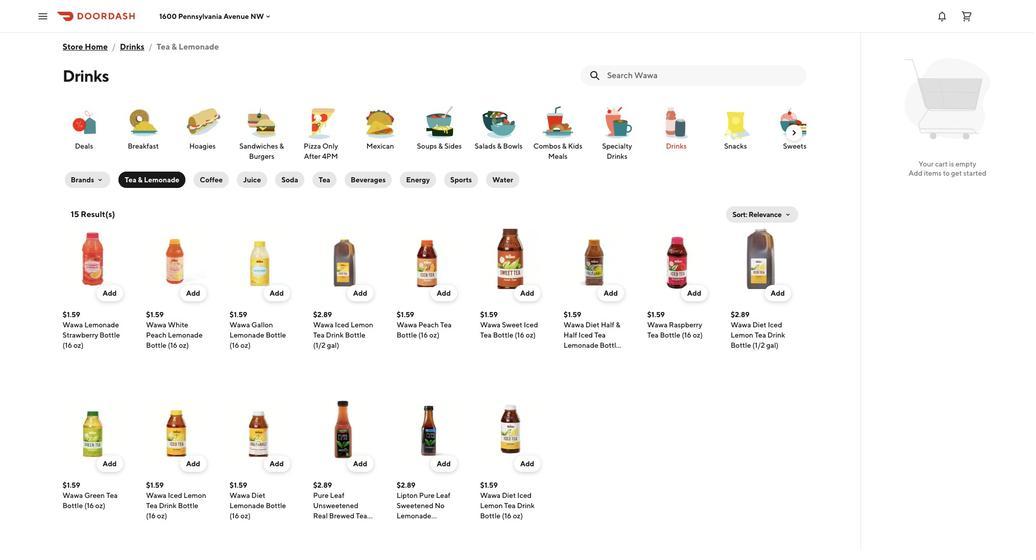 Task type: describe. For each thing, give the bounding box(es) containing it.
lemonade inside $1.59 wawa gallon lemonade bottle (16 oz)
[[230, 331, 264, 339]]

your
[[919, 160, 934, 168]]

drinks down drinks image
[[666, 142, 687, 150]]

after
[[304, 152, 321, 160]]

tea inside $1.59 wawa sweet iced tea bottle (16 oz)
[[480, 331, 492, 339]]

result(s)
[[81, 209, 115, 219]]

store home / drinks / tea & lemonade
[[63, 42, 219, 52]]

iced inside $2.89 wawa diet iced lemon tea drink bottle (1/2 gal)
[[768, 321, 783, 329]]

wawa for wawa diet iced lemon tea drink bottle (16 oz)
[[480, 492, 501, 500]]

tea inside $2.89 wawa iced lemon tea drink bottle (1/2 gal)
[[313, 331, 325, 339]]

lemonade inside $1.59 wawa diet lemonade bottle (16 oz)
[[230, 502, 264, 510]]

soups & sides image
[[421, 104, 458, 141]]

add for $1.59 wawa peach tea bottle (16 oz)
[[437, 289, 451, 297]]

items
[[924, 169, 942, 177]]

combos & kids meals image
[[540, 104, 577, 141]]

peach inside $1.59 wawa peach tea bottle (16 oz)
[[419, 321, 439, 329]]

soda link
[[273, 170, 307, 190]]

sort:
[[733, 211, 748, 219]]

$2.89 pure leaf unsweetened real brewed tea bottle (18.5 oz)
[[313, 481, 367, 530]]

pizza only after 4pm link
[[296, 104, 347, 161]]

tea & lemonade
[[125, 176, 179, 184]]

(16 inside $1.59 wawa white peach lemonade bottle (16 oz)
[[168, 341, 177, 349]]

bottle inside $1.59 wawa sweet iced tea bottle (16 oz)
[[493, 331, 514, 339]]

(16 inside "$1.59 wawa raspberry tea bottle (16 oz)"
[[682, 331, 692, 339]]

salads & bowls image
[[481, 104, 517, 141]]

lemonade inside the $1.59 wawa diet half & half iced tea lemonade bottle (16 oz)
[[564, 341, 599, 349]]

drink inside $1.59 wawa diet iced lemon tea drink bottle (16 oz)
[[517, 502, 535, 510]]

wawa for wawa lemonade strawberry bottle (16 oz)
[[63, 321, 83, 329]]

bottle inside $1.59 wawa lemonade strawberry bottle (16 oz)
[[100, 331, 120, 339]]

wawa lemonade strawberry bottle (16 oz) image
[[63, 229, 123, 289]]

pure inside $2.89 lipton pure leaf sweetened no lemonade (18.5oz)
[[419, 492, 435, 500]]

bottle inside $2.89 wawa iced lemon tea drink bottle (1/2 gal)
[[345, 331, 366, 339]]

beverages
[[351, 176, 386, 184]]

oz) inside $1.59 wawa peach tea bottle (16 oz)
[[430, 331, 440, 339]]

leaf inside $2.89 pure leaf unsweetened real brewed tea bottle (18.5 oz)
[[330, 492, 345, 500]]

tea & lemonade link
[[117, 170, 188, 190]]

brands button
[[65, 172, 111, 188]]

& for salads & bowls
[[497, 142, 502, 150]]

nw
[[251, 12, 264, 20]]

wawa white peach lemonade bottle (16 oz) image
[[146, 229, 206, 289]]

lemonade inside $1.59 wawa lemonade strawberry bottle (16 oz)
[[84, 321, 119, 329]]

lemonade inside tea & lemonade button
[[144, 176, 179, 184]]

$1.59 wawa lemonade strawberry bottle (16 oz)
[[63, 311, 120, 349]]

juice button
[[237, 172, 267, 188]]

sort: relevance button
[[727, 206, 798, 223]]

$1.59 for $1.59 wawa sweet iced tea bottle (16 oz)
[[480, 311, 498, 319]]

tea inside $1.59 wawa green tea bottle (16 oz)
[[106, 492, 118, 500]]

lemon inside $2.89 wawa diet iced lemon tea drink bottle (1/2 gal)
[[731, 331, 754, 339]]

$1.59 for $1.59 wawa diet half & half iced tea lemonade bottle (16 oz)
[[564, 311, 582, 319]]

bottle inside $2.89 pure leaf unsweetened real brewed tea bottle (18.5 oz)
[[313, 522, 334, 530]]

add for $1.59 wawa raspberry tea bottle (16 oz)
[[688, 289, 702, 297]]

empty retail cart image
[[900, 51, 996, 147]]

water link
[[484, 170, 522, 190]]

(1/2 inside $2.89 wawa diet iced lemon tea drink bottle (1/2 gal)
[[753, 341, 765, 349]]

beverages link
[[343, 170, 394, 190]]

add for $1.59 wawa green tea bottle (16 oz)
[[103, 460, 117, 468]]

bottle inside the $1.59 wawa iced lemon tea drink bottle (16 oz)
[[178, 502, 198, 510]]

sports link
[[442, 170, 480, 190]]

4pm
[[322, 152, 338, 160]]

sweets image
[[777, 104, 814, 141]]

wawa for wawa diet lemonade bottle (16 oz)
[[230, 492, 250, 500]]

lemonade inside $2.89 lipton pure leaf sweetened no lemonade (18.5oz)
[[397, 512, 432, 520]]

lemon inside the $1.59 wawa iced lemon tea drink bottle (16 oz)
[[184, 492, 206, 500]]

gallon
[[252, 321, 273, 329]]

combos & kids meals
[[534, 142, 583, 160]]

store
[[63, 42, 83, 52]]

deals link
[[59, 104, 110, 151]]

1 / from the left
[[112, 42, 116, 52]]

pizza
[[304, 142, 321, 150]]

only
[[323, 142, 338, 150]]

& for soups & sides
[[439, 142, 443, 150]]

$1.59 wawa diet lemonade bottle (16 oz)
[[230, 481, 286, 520]]

& inside the $1.59 wawa diet half & half iced tea lemonade bottle (16 oz)
[[616, 321, 621, 329]]

sandwiches
[[239, 142, 278, 150]]

(16 inside $1.59 wawa diet iced lemon tea drink bottle (16 oz)
[[502, 512, 512, 520]]

to
[[944, 169, 950, 177]]

wawa peach tea bottle (16 oz) image
[[397, 229, 457, 289]]

drink inside the $1.59 wawa iced lemon tea drink bottle (16 oz)
[[159, 502, 177, 510]]

(18.5oz)
[[397, 522, 423, 530]]

oz) inside $1.59 wawa green tea bottle (16 oz)
[[95, 502, 105, 510]]

oz) inside the $1.59 wawa iced lemon tea drink bottle (16 oz)
[[157, 512, 167, 520]]

$2.89 for $2.89 wawa diet iced lemon tea drink bottle (1/2 gal)
[[731, 311, 750, 319]]

$1.59 for $1.59 wawa diet iced lemon tea drink bottle (16 oz)
[[480, 481, 498, 489]]

iced inside $1.59 wawa sweet iced tea bottle (16 oz)
[[524, 321, 538, 329]]

tea inside the $1.59 wawa diet half & half iced tea lemonade bottle (16 oz)
[[595, 331, 606, 339]]

wawa sweet iced tea bottle (16 oz) image
[[480, 229, 541, 289]]

drink inside $2.89 wawa iced lemon tea drink bottle (1/2 gal)
[[326, 331, 344, 339]]

tea inside $1.59 wawa peach tea bottle (16 oz)
[[440, 321, 452, 329]]

$1.59 for $1.59 wawa diet lemonade bottle (16 oz)
[[230, 481, 247, 489]]

& for combos & kids meals
[[562, 142, 567, 150]]

1600 pennsylvania avenue nw button
[[159, 12, 272, 20]]

burgers
[[249, 152, 275, 160]]

bottle inside $1.59 wawa gallon lemonade bottle (16 oz)
[[266, 331, 286, 339]]

snacks
[[725, 142, 747, 150]]

beverages button
[[345, 172, 392, 188]]

breakfast
[[128, 142, 159, 150]]

tea inside button
[[319, 176, 331, 184]]

strawberry
[[63, 331, 98, 339]]

$1.59 wawa gallon lemonade bottle (16 oz)
[[230, 311, 286, 349]]

combos
[[534, 142, 561, 150]]

tea & lemonade button
[[119, 172, 186, 188]]

sort: relevance
[[733, 211, 782, 219]]

specialty drinks
[[602, 142, 632, 160]]

wawa for wawa sweet iced tea bottle (16 oz)
[[480, 321, 501, 329]]

water
[[493, 176, 513, 184]]

2 / from the left
[[149, 42, 153, 52]]

tea inside the $1.59 wawa iced lemon tea drink bottle (16 oz)
[[146, 502, 158, 510]]

real
[[313, 512, 328, 520]]

deals image
[[66, 104, 102, 141]]

home
[[85, 42, 108, 52]]

0 vertical spatial half
[[601, 321, 615, 329]]

wawa diet iced lemon tea drink bottle (16 oz) image
[[480, 400, 541, 460]]

drink inside $2.89 wawa diet iced lemon tea drink bottle (1/2 gal)
[[768, 331, 786, 339]]

tea inside button
[[125, 176, 137, 184]]

drinks inside specialty drinks
[[607, 152, 628, 160]]

next image
[[790, 129, 798, 137]]

coffee button
[[194, 172, 229, 188]]

coffee link
[[192, 170, 231, 190]]

mexican image
[[362, 104, 399, 141]]

wawa for wawa diet half & half iced tea lemonade bottle (16 oz)
[[564, 321, 584, 329]]

tea button
[[313, 172, 337, 188]]

add for $2.89 wawa iced lemon tea drink bottle (1/2 gal)
[[353, 289, 367, 297]]

pennsylvania
[[178, 12, 222, 20]]

juice
[[243, 176, 261, 184]]

$1.59 wawa peach tea bottle (16 oz)
[[397, 311, 452, 339]]

soups & sides
[[417, 142, 462, 150]]

wawa gallon lemonade bottle (16 oz) image
[[230, 229, 290, 289]]

$2.89 wawa iced lemon tea drink bottle (1/2 gal)
[[313, 311, 373, 349]]

(16 inside the $1.59 wawa diet half & half iced tea lemonade bottle (16 oz)
[[564, 352, 574, 360]]

sides
[[445, 142, 462, 150]]

salads
[[475, 142, 496, 150]]

tea inside $2.89 pure leaf unsweetened real brewed tea bottle (18.5 oz)
[[356, 512, 367, 520]]

snacks link
[[710, 104, 762, 151]]

Search Wawa search field
[[607, 70, 798, 81]]

(16 inside the $1.59 wawa iced lemon tea drink bottle (16 oz)
[[146, 512, 156, 520]]

(16 inside $1.59 wawa green tea bottle (16 oz)
[[84, 502, 94, 510]]

bottle inside the $1.59 wawa diet half & half iced tea lemonade bottle (16 oz)
[[600, 341, 621, 349]]

green
[[84, 492, 105, 500]]

hoagies image
[[184, 104, 221, 141]]

add for $1.59 wawa sweet iced tea bottle (16 oz)
[[520, 289, 535, 297]]

$1.59 wawa green tea bottle (16 oz)
[[63, 481, 118, 510]]

bottle inside "$1.59 wawa raspberry tea bottle (16 oz)"
[[660, 331, 681, 339]]

leaf inside $2.89 lipton pure leaf sweetened no lemonade (18.5oz)
[[436, 492, 451, 500]]

sweet
[[502, 321, 523, 329]]

soda
[[282, 176, 298, 184]]

water button
[[487, 172, 520, 188]]

$1.59 for $1.59 wawa gallon lemonade bottle (16 oz)
[[230, 311, 247, 319]]

wawa for wawa iced lemon tea drink bottle (16 oz)
[[146, 492, 167, 500]]



Task type: locate. For each thing, give the bounding box(es) containing it.
2 (1/2 from the left
[[753, 341, 765, 349]]

1 gal) from the left
[[327, 341, 339, 349]]

add up $1.59 wawa diet lemonade bottle (16 oz)
[[270, 460, 284, 468]]

add up $1.59 wawa diet iced lemon tea drink bottle (16 oz)
[[520, 460, 535, 468]]

$1.59
[[63, 311, 80, 319], [146, 311, 164, 319], [230, 311, 247, 319], [397, 311, 414, 319], [480, 311, 498, 319], [564, 311, 582, 319], [648, 311, 665, 319], [63, 481, 80, 489], [146, 481, 164, 489], [230, 481, 247, 489], [480, 481, 498, 489]]

add for $1.59 wawa diet half & half iced tea lemonade bottle (16 oz)
[[604, 289, 618, 297]]

relevance
[[749, 211, 782, 219]]

mexican
[[367, 142, 394, 150]]

diet for wawa diet lemonade bottle (16 oz)
[[252, 492, 265, 500]]

wawa inside $1.59 wawa sweet iced tea bottle (16 oz)
[[480, 321, 501, 329]]

unsweetened
[[313, 502, 359, 510]]

lemonade
[[179, 42, 219, 52], [144, 176, 179, 184], [84, 321, 119, 329], [168, 331, 203, 339], [230, 331, 264, 339], [564, 341, 599, 349], [230, 502, 264, 510], [397, 512, 432, 520]]

white
[[168, 321, 188, 329]]

pizza only after 4pm image
[[303, 104, 340, 141]]

sweets link
[[770, 104, 821, 151]]

snacks image
[[718, 104, 754, 141]]

2 gal) from the left
[[767, 341, 779, 349]]

2 pure from the left
[[419, 492, 435, 500]]

$1.59 inside "$1.59 wawa raspberry tea bottle (16 oz)"
[[648, 311, 665, 319]]

soda button
[[275, 172, 305, 188]]

drinks image
[[658, 104, 695, 141]]

add up $1.59 wawa peach tea bottle (16 oz) on the bottom left of the page
[[437, 289, 451, 297]]

add for $1.59 wawa white peach lemonade bottle (16 oz)
[[186, 289, 200, 297]]

1 (1/2 from the left
[[313, 341, 326, 349]]

sports
[[451, 176, 472, 184]]

drinks down specialty
[[607, 152, 628, 160]]

deals
[[75, 142, 93, 150]]

1 leaf from the left
[[330, 492, 345, 500]]

add for $2.89 pure leaf unsweetened real brewed tea bottle (18.5 oz)
[[353, 460, 367, 468]]

&
[[172, 42, 177, 52], [280, 142, 284, 150], [439, 142, 443, 150], [497, 142, 502, 150], [562, 142, 567, 150], [138, 176, 143, 184], [616, 321, 621, 329]]

mexican link
[[355, 104, 406, 151]]

(16 inside $1.59 wawa lemonade strawberry bottle (16 oz)
[[63, 341, 72, 349]]

$2.89 lipton pure leaf sweetened no lemonade (18.5oz)
[[397, 481, 451, 530]]

add up sweet
[[520, 289, 535, 297]]

add up white
[[186, 289, 200, 297]]

$1.59 for $1.59 wawa lemonade strawberry bottle (16 oz)
[[63, 311, 80, 319]]

oz) inside $2.89 pure leaf unsweetened real brewed tea bottle (18.5 oz)
[[352, 522, 362, 530]]

add down your
[[909, 169, 923, 177]]

iced inside $1.59 wawa diet iced lemon tea drink bottle (16 oz)
[[518, 492, 532, 500]]

wawa diet lemonade bottle (16 oz) image
[[230, 400, 290, 460]]

oz) inside $1.59 wawa lemonade strawberry bottle (16 oz)
[[74, 341, 84, 349]]

wawa inside $1.59 wawa white peach lemonade bottle (16 oz)
[[146, 321, 167, 329]]

iced inside the $1.59 wawa iced lemon tea drink bottle (16 oz)
[[168, 492, 182, 500]]

1 horizontal spatial leaf
[[436, 492, 451, 500]]

pure up sweetened
[[419, 492, 435, 500]]

wawa for wawa white peach lemonade bottle (16 oz)
[[146, 321, 167, 329]]

wawa for wawa diet iced lemon tea drink bottle (1/2 gal)
[[731, 321, 752, 329]]

lemonade inside $1.59 wawa white peach lemonade bottle (16 oz)
[[168, 331, 203, 339]]

1 pure from the left
[[313, 492, 329, 500]]

add for $1.59 wawa diet iced lemon tea drink bottle (16 oz)
[[520, 460, 535, 468]]

diet for wawa diet iced lemon tea drink bottle (1/2 gal)
[[753, 321, 767, 329]]

wawa for wawa green tea bottle (16 oz)
[[63, 492, 83, 500]]

pure
[[313, 492, 329, 500], [419, 492, 435, 500]]

iced inside $2.89 wawa iced lemon tea drink bottle (1/2 gal)
[[335, 321, 349, 329]]

iced
[[335, 321, 349, 329], [524, 321, 538, 329], [768, 321, 783, 329], [579, 331, 593, 339], [168, 492, 182, 500], [518, 492, 532, 500]]

gal) inside $2.89 wawa diet iced lemon tea drink bottle (1/2 gal)
[[767, 341, 779, 349]]

tea link
[[311, 170, 339, 190]]

add up "no"
[[437, 460, 451, 468]]

hoagies link
[[177, 104, 228, 151]]

leaf up "no"
[[436, 492, 451, 500]]

wawa diet half & half iced tea lemonade bottle (16 oz) image
[[564, 229, 624, 289]]

0 horizontal spatial leaf
[[330, 492, 345, 500]]

$1.59 wawa iced lemon tea drink bottle (16 oz)
[[146, 481, 206, 520]]

wawa raspberry tea bottle (16 oz) image
[[648, 229, 708, 289]]

1600
[[159, 12, 177, 20]]

wawa inside $1.59 wawa diet lemonade bottle (16 oz)
[[230, 492, 250, 500]]

oz) inside the $1.59 wawa diet half & half iced tea lemonade bottle (16 oz)
[[575, 352, 585, 360]]

wawa inside $1.59 wawa gallon lemonade bottle (16 oz)
[[230, 321, 250, 329]]

oz) inside $1.59 wawa diet lemonade bottle (16 oz)
[[241, 512, 251, 520]]

wawa inside $1.59 wawa peach tea bottle (16 oz)
[[397, 321, 417, 329]]

1 horizontal spatial pure
[[419, 492, 435, 500]]

add up green
[[103, 460, 117, 468]]

$1.59 inside $1.59 wawa peach tea bottle (16 oz)
[[397, 311, 414, 319]]

bottle inside $1.59 wawa diet iced lemon tea drink bottle (16 oz)
[[480, 512, 501, 520]]

1 horizontal spatial /
[[149, 42, 153, 52]]

add up $2.89 pure leaf unsweetened real brewed tea bottle (18.5 oz)
[[353, 460, 367, 468]]

$2.89 inside $2.89 wawa diet iced lemon tea drink bottle (1/2 gal)
[[731, 311, 750, 319]]

tea inside "$1.59 wawa raspberry tea bottle (16 oz)"
[[648, 331, 659, 339]]

add up gallon
[[270, 289, 284, 297]]

store home link
[[63, 37, 108, 57]]

add for $1.59 wawa diet lemonade bottle (16 oz)
[[270, 460, 284, 468]]

gal)
[[327, 341, 339, 349], [767, 341, 779, 349]]

wawa iced lemon tea drink bottle (1/2 gal) image
[[313, 229, 374, 289]]

soups
[[417, 142, 437, 150]]

breakfast image
[[125, 104, 162, 141]]

$2.89 wawa diet iced lemon tea drink bottle (1/2 gal)
[[731, 311, 786, 349]]

add button
[[97, 285, 123, 301], [97, 285, 123, 301], [180, 285, 206, 301], [180, 285, 206, 301], [264, 285, 290, 301], [264, 285, 290, 301], [347, 285, 374, 301], [347, 285, 374, 301], [431, 285, 457, 301], [431, 285, 457, 301], [514, 285, 541, 301], [514, 285, 541, 301], [598, 285, 624, 301], [598, 285, 624, 301], [681, 285, 708, 301], [681, 285, 708, 301], [765, 285, 791, 301], [765, 285, 791, 301], [97, 456, 123, 472], [97, 456, 123, 472], [180, 456, 206, 472], [180, 456, 206, 472], [264, 456, 290, 472], [264, 456, 290, 472], [347, 456, 374, 472], [347, 456, 374, 472], [431, 456, 457, 472], [431, 456, 457, 472], [514, 456, 541, 472], [514, 456, 541, 472]]

bottle inside $2.89 wawa diet iced lemon tea drink bottle (1/2 gal)
[[731, 341, 751, 349]]

wawa inside the $1.59 wawa iced lemon tea drink bottle (16 oz)
[[146, 492, 167, 500]]

diet inside $2.89 wawa diet iced lemon tea drink bottle (1/2 gal)
[[753, 321, 767, 329]]

wawa inside "$1.59 wawa raspberry tea bottle (16 oz)"
[[648, 321, 668, 329]]

wawa iced lemon tea drink bottle (16 oz) image
[[146, 400, 206, 460]]

$1.59 inside $1.59 wawa diet iced lemon tea drink bottle (16 oz)
[[480, 481, 498, 489]]

bowls
[[503, 142, 523, 150]]

2 leaf from the left
[[436, 492, 451, 500]]

raspberry
[[669, 321, 703, 329]]

$1.59 for $1.59 wawa green tea bottle (16 oz)
[[63, 481, 80, 489]]

lemon inside $1.59 wawa diet iced lemon tea drink bottle (16 oz)
[[480, 502, 503, 510]]

open menu image
[[37, 10, 49, 22]]

1 vertical spatial half
[[564, 331, 578, 339]]

diet for wawa diet iced lemon tea drink bottle (16 oz)
[[502, 492, 516, 500]]

diet inside the $1.59 wawa diet half & half iced tea lemonade bottle (16 oz)
[[586, 321, 600, 329]]

oz) inside $1.59 wawa diet iced lemon tea drink bottle (16 oz)
[[513, 512, 523, 520]]

is
[[950, 160, 955, 168]]

pure up unsweetened
[[313, 492, 329, 500]]

sandwiches & burgers link
[[236, 104, 287, 161]]

$1.59 wawa white peach lemonade bottle (16 oz)
[[146, 311, 203, 349]]

& for sandwiches & burgers
[[280, 142, 284, 150]]

specialty
[[602, 142, 632, 150]]

pure inside $2.89 pure leaf unsweetened real brewed tea bottle (18.5 oz)
[[313, 492, 329, 500]]

specialty drinks image
[[599, 104, 636, 141]]

lemon inside $2.89 wawa iced lemon tea drink bottle (1/2 gal)
[[351, 321, 373, 329]]

diet inside $1.59 wawa diet iced lemon tea drink bottle (16 oz)
[[502, 492, 516, 500]]

lipton
[[397, 492, 418, 500]]

$1.59 inside $1.59 wawa diet lemonade bottle (16 oz)
[[230, 481, 247, 489]]

1 horizontal spatial peach
[[419, 321, 439, 329]]

kids
[[568, 142, 583, 150]]

$2.89 for $2.89 wawa iced lemon tea drink bottle (1/2 gal)
[[313, 311, 332, 319]]

wawa for wawa gallon lemonade bottle (16 oz)
[[230, 321, 250, 329]]

$1.59 for $1.59 wawa iced lemon tea drink bottle (16 oz)
[[146, 481, 164, 489]]

& inside sandwiches & burgers
[[280, 142, 284, 150]]

wawa for wawa peach tea bottle (16 oz)
[[397, 321, 417, 329]]

add up $2.89 wawa diet iced lemon tea drink bottle (1/2 gal)
[[771, 289, 785, 297]]

breakfast link
[[118, 104, 169, 151]]

add inside the your cart is empty add items to get started
[[909, 169, 923, 177]]

gal) inside $2.89 wawa iced lemon tea drink bottle (1/2 gal)
[[327, 341, 339, 349]]

1 horizontal spatial gal)
[[767, 341, 779, 349]]

bottle inside $1.59 wawa diet lemonade bottle (16 oz)
[[266, 502, 286, 510]]

specialty drinks link
[[592, 104, 643, 161]]

energy
[[406, 176, 430, 184]]

(1/2 inside $2.89 wawa iced lemon tea drink bottle (1/2 gal)
[[313, 341, 326, 349]]

oz) inside "$1.59 wawa raspberry tea bottle (16 oz)"
[[693, 331, 703, 339]]

juice link
[[235, 170, 269, 190]]

$1.59 for $1.59 wawa white peach lemonade bottle (16 oz)
[[146, 311, 164, 319]]

lipton pure leaf sweetened no lemonade (18.5oz) image
[[397, 400, 457, 460]]

0 horizontal spatial half
[[564, 331, 578, 339]]

& for tea & lemonade
[[138, 176, 143, 184]]

$1.59 for $1.59 wawa raspberry tea bottle (16 oz)
[[648, 311, 665, 319]]

bottle inside $1.59 wawa peach tea bottle (16 oz)
[[397, 331, 417, 339]]

sandwiches & burgers image
[[243, 104, 280, 141]]

/ right drinks button
[[149, 42, 153, 52]]

(16 inside $1.59 wawa gallon lemonade bottle (16 oz)
[[230, 341, 239, 349]]

wawa for wawa iced lemon tea drink bottle (1/2 gal)
[[313, 321, 334, 329]]

sports button
[[444, 172, 478, 188]]

add up $1.59 wawa lemonade strawberry bottle (16 oz)
[[103, 289, 117, 297]]

0 horizontal spatial gal)
[[327, 341, 339, 349]]

add for $1.59 wawa iced lemon tea drink bottle (16 oz)
[[186, 460, 200, 468]]

bottle inside $1.59 wawa white peach lemonade bottle (16 oz)
[[146, 341, 167, 349]]

iced inside the $1.59 wawa diet half & half iced tea lemonade bottle (16 oz)
[[579, 331, 593, 339]]

wawa diet iced lemon tea drink bottle (1/2 gal) image
[[731, 229, 791, 289]]

(16 inside $1.59 wawa peach tea bottle (16 oz)
[[419, 331, 428, 339]]

brewed
[[329, 512, 355, 520]]

add up the $1.59 wawa iced lemon tea drink bottle (16 oz)
[[186, 460, 200, 468]]

wawa inside $1.59 wawa lemonade strawberry bottle (16 oz)
[[63, 321, 83, 329]]

peach inside $1.59 wawa white peach lemonade bottle (16 oz)
[[146, 331, 167, 339]]

1 horizontal spatial (1/2
[[753, 341, 765, 349]]

add
[[909, 169, 923, 177], [103, 289, 117, 297], [186, 289, 200, 297], [270, 289, 284, 297], [353, 289, 367, 297], [437, 289, 451, 297], [520, 289, 535, 297], [604, 289, 618, 297], [688, 289, 702, 297], [771, 289, 785, 297], [103, 460, 117, 468], [186, 460, 200, 468], [270, 460, 284, 468], [353, 460, 367, 468], [437, 460, 451, 468], [520, 460, 535, 468]]

oz)
[[430, 331, 440, 339], [526, 331, 536, 339], [693, 331, 703, 339], [74, 341, 84, 349], [179, 341, 189, 349], [241, 341, 251, 349], [575, 352, 585, 360], [95, 502, 105, 510], [157, 512, 167, 520], [241, 512, 251, 520], [513, 512, 523, 520], [352, 522, 362, 530]]

1 vertical spatial peach
[[146, 331, 167, 339]]

drinks right home
[[120, 42, 145, 52]]

add for $1.59 wawa gallon lemonade bottle (16 oz)
[[270, 289, 284, 297]]

no
[[435, 502, 445, 510]]

add up the $1.59 wawa diet half & half iced tea lemonade bottle (16 oz)
[[604, 289, 618, 297]]

tea
[[157, 42, 170, 52], [125, 176, 137, 184], [319, 176, 331, 184], [440, 321, 452, 329], [313, 331, 325, 339], [480, 331, 492, 339], [595, 331, 606, 339], [648, 331, 659, 339], [755, 331, 767, 339], [106, 492, 118, 500], [146, 502, 158, 510], [504, 502, 516, 510], [356, 512, 367, 520]]

wawa inside the $1.59 wawa diet half & half iced tea lemonade bottle (16 oz)
[[564, 321, 584, 329]]

add for $2.89 lipton pure leaf sweetened no lemonade (18.5oz)
[[437, 460, 451, 468]]

0 vertical spatial peach
[[419, 321, 439, 329]]

(16 inside $1.59 wawa diet lemonade bottle (16 oz)
[[230, 512, 239, 520]]

pure leaf unsweetened real brewed tea bottle (18.5 oz) image
[[313, 400, 374, 460]]

1600 pennsylvania avenue nw
[[159, 12, 264, 20]]

drinks button
[[120, 37, 145, 57]]

cart
[[936, 160, 948, 168]]

0 items, open order cart image
[[961, 10, 973, 22]]

diet inside $1.59 wawa diet lemonade bottle (16 oz)
[[252, 492, 265, 500]]

started
[[964, 169, 987, 177]]

tea inside $2.89 wawa diet iced lemon tea drink bottle (1/2 gal)
[[755, 331, 767, 339]]

add up raspberry
[[688, 289, 702, 297]]

lemon
[[351, 321, 373, 329], [731, 331, 754, 339], [184, 492, 206, 500], [480, 502, 503, 510]]

empty
[[956, 160, 977, 168]]

wawa inside $2.89 wawa diet iced lemon tea drink bottle (1/2 gal)
[[731, 321, 752, 329]]

drinks down store home link
[[63, 66, 109, 85]]

add for $2.89 wawa diet iced lemon tea drink bottle (1/2 gal)
[[771, 289, 785, 297]]

(18.5
[[335, 522, 351, 530]]

/
[[112, 42, 116, 52], [149, 42, 153, 52]]

0 horizontal spatial (1/2
[[313, 341, 326, 349]]

hoagies
[[189, 142, 216, 150]]

$2.89 for $2.89 lipton pure leaf sweetened no lemonade (18.5oz)
[[397, 481, 416, 489]]

$1.59 inside $1.59 wawa green tea bottle (16 oz)
[[63, 481, 80, 489]]

& inside combos & kids meals
[[562, 142, 567, 150]]

$1.59 wawa diet half & half iced tea lemonade bottle (16 oz)
[[564, 311, 621, 360]]

0 horizontal spatial peach
[[146, 331, 167, 339]]

$1.59 inside the $1.59 wawa iced lemon tea drink bottle (16 oz)
[[146, 481, 164, 489]]

add up $2.89 wawa iced lemon tea drink bottle (1/2 gal)
[[353, 289, 367, 297]]

$2.89 inside $2.89 pure leaf unsweetened real brewed tea bottle (18.5 oz)
[[313, 481, 332, 489]]

add for $1.59 wawa lemonade strawberry bottle (16 oz)
[[103, 289, 117, 297]]

/ right home
[[112, 42, 116, 52]]

$1.59 wawa sweet iced tea bottle (16 oz)
[[480, 311, 538, 339]]

(16 inside $1.59 wawa sweet iced tea bottle (16 oz)
[[515, 331, 525, 339]]

diet for wawa diet half & half iced tea lemonade bottle (16 oz)
[[586, 321, 600, 329]]

wawa green tea bottle (16 oz) image
[[63, 400, 123, 460]]

$1.59 wawa raspberry tea bottle (16 oz)
[[648, 311, 703, 339]]

oz) inside $1.59 wawa gallon lemonade bottle (16 oz)
[[241, 341, 251, 349]]

sweetened
[[397, 502, 434, 510]]

$1.59 inside $1.59 wawa sweet iced tea bottle (16 oz)
[[480, 311, 498, 319]]

wawa for wawa raspberry tea bottle (16 oz)
[[648, 321, 668, 329]]

drinks link
[[651, 104, 702, 151]]

0 horizontal spatial /
[[112, 42, 116, 52]]

$1.59 inside $1.59 wawa white peach lemonade bottle (16 oz)
[[146, 311, 164, 319]]

$1.59 for $1.59 wawa peach tea bottle (16 oz)
[[397, 311, 414, 319]]

drink
[[326, 331, 344, 339], [768, 331, 786, 339], [159, 502, 177, 510], [517, 502, 535, 510]]

soups & sides link
[[414, 104, 465, 151]]

$2.89 for $2.89 pure leaf unsweetened real brewed tea bottle (18.5 oz)
[[313, 481, 332, 489]]

tea inside $1.59 wawa diet iced lemon tea drink bottle (16 oz)
[[504, 502, 516, 510]]

notification bell image
[[937, 10, 949, 22]]

& inside button
[[138, 176, 143, 184]]

meals
[[548, 152, 568, 160]]

sandwiches & burgers
[[239, 142, 284, 160]]

salads & bowls link
[[473, 104, 524, 151]]

$1.59 inside the $1.59 wawa diet half & half iced tea lemonade bottle (16 oz)
[[564, 311, 582, 319]]

avenue
[[224, 12, 249, 20]]

wawa
[[63, 321, 83, 329], [146, 321, 167, 329], [230, 321, 250, 329], [313, 321, 334, 329], [397, 321, 417, 329], [480, 321, 501, 329], [564, 321, 584, 329], [648, 321, 668, 329], [731, 321, 752, 329], [63, 492, 83, 500], [146, 492, 167, 500], [230, 492, 250, 500], [480, 492, 501, 500]]

0 horizontal spatial pure
[[313, 492, 329, 500]]

wawa inside $2.89 wawa iced lemon tea drink bottle (1/2 gal)
[[313, 321, 334, 329]]

1 horizontal spatial half
[[601, 321, 615, 329]]

your cart is empty add items to get started
[[909, 160, 987, 177]]

leaf up unsweetened
[[330, 492, 345, 500]]

oz) inside $1.59 wawa sweet iced tea bottle (16 oz)
[[526, 331, 536, 339]]

oz) inside $1.59 wawa white peach lemonade bottle (16 oz)
[[179, 341, 189, 349]]

$1.59 inside $1.59 wawa gallon lemonade bottle (16 oz)
[[230, 311, 247, 319]]

bottle inside $1.59 wawa green tea bottle (16 oz)
[[63, 502, 83, 510]]

pizza only after 4pm
[[304, 142, 338, 160]]



Task type: vqa. For each thing, say whether or not it's contained in the screenshot.


